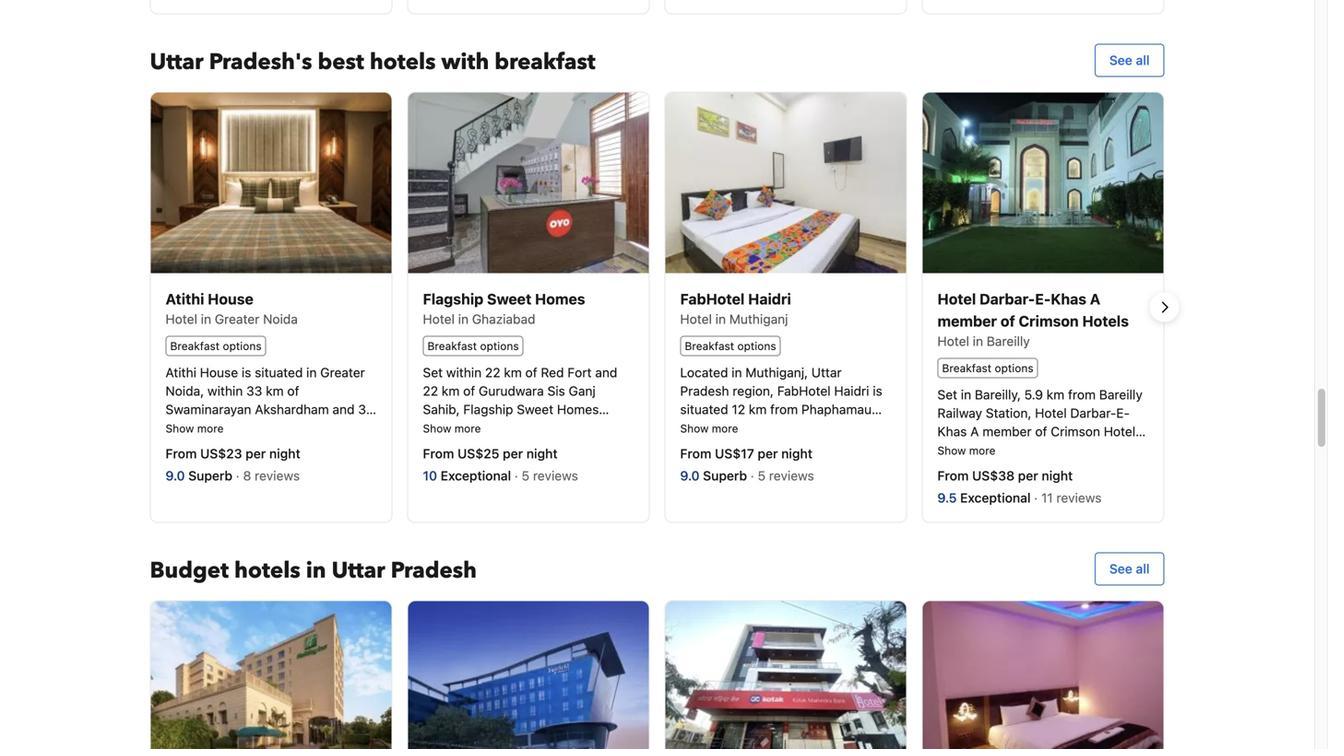 Task type: vqa. For each thing, say whether or not it's contained in the screenshot.
the Greater to the top
yes



Task type: locate. For each thing, give the bounding box(es) containing it.
0 horizontal spatial darbar-
[[980, 290, 1035, 308]]

0 horizontal spatial exceptional
[[441, 469, 511, 484]]

5 inside from us$25 per night 10 exceptional 5 reviews
[[522, 469, 529, 484]]

0 horizontal spatial set
[[423, 365, 443, 381]]

rated exceptional element for member
[[960, 491, 1034, 506]]

0 vertical spatial all
[[1136, 52, 1150, 68]]

in inside set within 22 km of red fort and 22 km of gurudwara sis ganj sahib, flagship sweet homes offers rooms in ghaziabad. with free wifi, this 3-star hotel offers room service.
[[502, 421, 512, 436]]

breakfast options
[[170, 340, 262, 353], [427, 340, 519, 353], [685, 340, 776, 353], [942, 362, 1034, 375]]

more down the swaminarayan
[[197, 422, 224, 435]]

flagship up ghaziabad
[[423, 290, 483, 308]]

exceptional inside from us$38 per night 9.5 exceptional 11 reviews
[[960, 491, 1031, 506]]

us$23
[[200, 446, 242, 462]]

per down accommodation
[[1018, 469, 1038, 484]]

of
[[1001, 312, 1015, 330], [525, 365, 537, 381], [287, 384, 299, 399], [463, 384, 475, 399], [187, 421, 199, 436], [1035, 424, 1047, 440]]

1 horizontal spatial free
[[706, 458, 729, 473]]

1 vertical spatial hotels
[[234, 556, 300, 587]]

located in muthiganj, uttar pradesh region, fabhotel haidri is situated 12 km from phaphamau junction. this 3-star hotel offers room service, a 24-hour front desk and free wifi.
[[680, 365, 888, 473]]

2 superb from the left
[[703, 469, 747, 484]]

rated exceptional element
[[441, 469, 514, 484], [960, 491, 1034, 506]]

0 vertical spatial darbar-
[[980, 290, 1035, 308]]

with left breakfast
[[441, 47, 489, 77]]

0 vertical spatial house
[[208, 290, 253, 308]]

rated exceptional element down 'us$38'
[[960, 491, 1034, 506]]

1 vertical spatial homes
[[557, 402, 599, 417]]

options down atithi house hotel in greater noida
[[223, 340, 262, 353]]

1 all from the top
[[1136, 52, 1150, 68]]

options for darbar-
[[995, 362, 1034, 375]]

reviews inside from us$25 per night 10 exceptional 5 reviews
[[533, 469, 578, 484]]

per for ghaziabad
[[503, 446, 523, 462]]

of inside hotel darbar-e-khas a member of crimson hotels hotel in bareilly
[[1001, 312, 1015, 330]]

km inside set in bareilly, 5.9 km from bareilly railway station, hotel darbar-e- khas a member of crimson hotels offers accommodation with a garden, free private parking, a shared lounge and a terrace.
[[1047, 387, 1064, 403]]

0 horizontal spatial 9.0
[[166, 469, 185, 484]]

1 vertical spatial house
[[200, 365, 238, 381]]

1 horizontal spatial scored 9.0 element
[[680, 469, 703, 484]]

from
[[166, 446, 197, 462], [423, 446, 454, 462], [680, 446, 711, 462], [937, 469, 969, 484]]

gurudwara
[[479, 384, 544, 399]]

from up the scored 9.5 'element'
[[937, 469, 969, 484]]

sis
[[547, 384, 565, 399]]

khas inside set in bareilly, 5.9 km from bareilly railway station, hotel darbar-e- khas a member of crimson hotels offers accommodation with a garden, free private parking, a shared lounge and a terrace.
[[937, 424, 967, 440]]

a right parking,
[[1110, 461, 1117, 476]]

1 vertical spatial all
[[1136, 562, 1150, 577]]

1 horizontal spatial set
[[937, 387, 957, 403]]

atithi inside atithi house hotel in greater noida
[[166, 290, 204, 308]]

homes up ghaziabad
[[535, 290, 585, 308]]

reviews inside from us$23 per night 9.0 superb 8 reviews
[[255, 469, 300, 484]]

of up accommodation
[[1035, 424, 1047, 440]]

1 horizontal spatial superb
[[703, 469, 747, 484]]

show more button for atithi house
[[166, 421, 224, 436]]

per right us$25
[[503, 446, 523, 462]]

from 11 reviews element
[[1034, 491, 1105, 506]]

atithi house, hotel in greater noida image
[[151, 93, 391, 273]]

set inside set within 22 km of red fort and 22 km of gurudwara sis ganj sahib, flagship sweet homes offers rooms in ghaziabad. with free wifi, this 3-star hotel offers room service.
[[423, 365, 443, 381]]

1 horizontal spatial 3-
[[767, 421, 781, 436]]

per inside from us$23 per night 9.0 superb 8 reviews
[[245, 446, 266, 462]]

0 horizontal spatial room
[[423, 458, 454, 473]]

1 horizontal spatial hotels
[[370, 47, 436, 77]]

0 horizontal spatial free
[[423, 439, 446, 454]]

0 horizontal spatial star
[[522, 439, 545, 454]]

show for hotel darbar-e-khas a member of crimson hotels
[[937, 445, 966, 458]]

bareilly up bareilly,
[[987, 334, 1030, 349]]

see
[[1109, 52, 1132, 68], [1109, 562, 1132, 577]]

in
[[201, 312, 211, 327], [458, 312, 469, 327], [715, 312, 726, 327], [973, 334, 983, 349], [306, 365, 317, 381], [732, 365, 742, 381], [961, 387, 971, 403], [502, 421, 512, 436], [306, 556, 326, 587]]

night down ghaziabad.
[[526, 446, 558, 462]]

0 vertical spatial star
[[781, 421, 804, 436]]

free up scored 10 element
[[423, 439, 446, 454]]

free inside set in bareilly, 5.9 km from bareilly railway station, hotel darbar-e- khas a member of crimson hotels offers accommodation with a garden, free private parking, a shared lounge and a terrace.
[[986, 461, 1010, 476]]

us$17
[[715, 446, 754, 462]]

hotel
[[937, 290, 976, 308], [166, 312, 197, 327], [423, 312, 455, 327], [680, 312, 712, 327], [937, 334, 969, 349], [1035, 406, 1067, 421]]

2 9.0 from the left
[[680, 469, 700, 484]]

offers up 'garden,' on the bottom right of the page
[[937, 443, 972, 458]]

1 vertical spatial flagship
[[463, 402, 513, 417]]

km right 33
[[266, 384, 284, 399]]

a inside located in muthiganj, uttar pradesh region, fabhotel haidri is situated 12 km from phaphamau junction. this 3-star hotel offers room service, a 24-hour front desk and free wifi.
[[764, 439, 771, 454]]

0 vertical spatial bareilly
[[987, 334, 1030, 349]]

1 see from the top
[[1109, 52, 1132, 68]]

more
[[197, 422, 224, 435], [454, 422, 481, 435], [712, 422, 738, 435], [969, 445, 996, 458]]

and inside located in muthiganj, uttar pradesh region, fabhotel haidri is situated 12 km from phaphamau junction. this 3-star hotel offers room service, a 24-hour front desk and free wifi.
[[680, 458, 702, 473]]

1 atithi from the top
[[166, 290, 204, 308]]

reviews right the 8
[[255, 469, 300, 484]]

free
[[423, 439, 446, 454], [706, 458, 729, 473], [986, 461, 1010, 476]]

0 vertical spatial homes
[[535, 290, 585, 308]]

front
[[827, 439, 856, 454]]

darbar- inside set in bareilly, 5.9 km from bareilly railway station, hotel darbar-e- khas a member of crimson hotels offers accommodation with a garden, free private parking, a shared lounge and a terrace.
[[1070, 406, 1116, 421]]

fabhotel up muthiganj
[[680, 290, 745, 308]]

0 horizontal spatial greater
[[215, 312, 260, 327]]

0 horizontal spatial scored 9.0 element
[[166, 469, 188, 484]]

and
[[595, 365, 617, 381], [332, 402, 355, 417], [680, 458, 702, 473], [1026, 480, 1048, 495]]

within up the swaminarayan
[[207, 384, 243, 399]]

exceptional
[[441, 469, 511, 484], [960, 491, 1031, 506]]

0 horizontal spatial hotel
[[548, 439, 578, 454]]

service,
[[714, 439, 761, 454]]

more for a
[[969, 445, 996, 458]]

1 vertical spatial see
[[1109, 562, 1132, 577]]

greater
[[215, 312, 260, 327], [320, 365, 365, 381]]

0 vertical spatial a
[[1090, 290, 1100, 308]]

1 vertical spatial uttar
[[811, 365, 842, 381]]

and inside set within 22 km of red fort and 22 km of gurudwara sis ganj sahib, flagship sweet homes offers rooms in ghaziabad. with free wifi, this 3-star hotel offers room service.
[[595, 365, 617, 381]]

a left 'next' image
[[1090, 290, 1100, 308]]

sweet inside flagship sweet homes hotel in ghaziabad
[[487, 290, 531, 308]]

9.0
[[166, 469, 185, 484], [680, 469, 700, 484]]

hotels up parking,
[[1104, 424, 1142, 440]]

0 horizontal spatial e-
[[1035, 290, 1051, 308]]

flagship up rooms
[[463, 402, 513, 417]]

pradesh for budget hotels in uttar pradesh
[[391, 556, 477, 587]]

superb
[[188, 469, 232, 484], [703, 469, 747, 484]]

1 horizontal spatial rated exceptional element
[[960, 491, 1034, 506]]

darbar-
[[980, 290, 1035, 308], [1070, 406, 1116, 421]]

from inside from us$17 per night 9.0 superb 5 reviews
[[680, 446, 711, 462]]

2 horizontal spatial uttar
[[811, 365, 842, 381]]

0 horizontal spatial 5
[[522, 469, 529, 484]]

set inside set in bareilly, 5.9 km from bareilly railway station, hotel darbar-e- khas a member of crimson hotels offers accommodation with a garden, free private parking, a shared lounge and a terrace.
[[937, 387, 957, 403]]

0 vertical spatial room
[[680, 439, 711, 454]]

bareilly inside set in bareilly, 5.9 km from bareilly railway station, hotel darbar-e- khas a member of crimson hotels offers accommodation with a garden, free private parking, a shared lounge and a terrace.
[[1099, 387, 1143, 403]]

hotel up hour
[[808, 421, 837, 436]]

is
[[242, 365, 251, 381], [873, 384, 882, 399]]

member down the station,
[[982, 424, 1032, 440]]

1 horizontal spatial within
[[446, 365, 482, 381]]

house for atithi house is situated in greater noida, within 33 km of swaminarayan akshardham and 35 km of tughlaqabad fort.
[[200, 365, 238, 381]]

flagship
[[423, 290, 483, 308], [463, 402, 513, 417]]

house
[[208, 290, 253, 308], [200, 365, 238, 381]]

room inside set within 22 km of red fort and 22 km of gurudwara sis ganj sahib, flagship sweet homes offers rooms in ghaziabad. with free wifi, this 3-star hotel offers room service.
[[423, 458, 454, 473]]

0 vertical spatial e-
[[1035, 290, 1051, 308]]

hotels inside set in bareilly, 5.9 km from bareilly railway station, hotel darbar-e- khas a member of crimson hotels offers accommodation with a garden, free private parking, a shared lounge and a terrace.
[[1104, 424, 1142, 440]]

from for flagship sweet homes
[[423, 446, 454, 462]]

2 see all from the top
[[1109, 562, 1150, 577]]

from for fabhotel haidri
[[680, 446, 711, 462]]

1 vertical spatial hotels
[[1104, 424, 1142, 440]]

2 horizontal spatial free
[[986, 461, 1010, 476]]

show more for hotel darbar-e-khas a member of crimson hotels
[[937, 445, 996, 458]]

situated up 33
[[255, 365, 303, 381]]

0 vertical spatial member
[[937, 312, 997, 330]]

1 vertical spatial greater
[[320, 365, 365, 381]]

offers inside set in bareilly, 5.9 km from bareilly railway station, hotel darbar-e- khas a member of crimson hotels offers accommodation with a garden, free private parking, a shared lounge and a terrace.
[[937, 443, 972, 458]]

1 horizontal spatial greater
[[320, 365, 365, 381]]

homes
[[535, 290, 585, 308], [557, 402, 599, 417]]

reviews down 24-
[[769, 469, 814, 484]]

show down sahib,
[[423, 422, 451, 435]]

0 horizontal spatial a
[[970, 424, 979, 440]]

star
[[781, 421, 804, 436], [522, 439, 545, 454]]

1 vertical spatial room
[[423, 458, 454, 473]]

budget
[[150, 556, 229, 587]]

0 vertical spatial see all
[[1109, 52, 1150, 68]]

free down service,
[[706, 458, 729, 473]]

of inside set in bareilly, 5.9 km from bareilly railway station, hotel darbar-e- khas a member of crimson hotels offers accommodation with a garden, free private parking, a shared lounge and a terrace.
[[1035, 424, 1047, 440]]

situated
[[255, 365, 303, 381], [680, 402, 728, 417]]

1 vertical spatial e-
[[1116, 406, 1130, 421]]

1 horizontal spatial e-
[[1116, 406, 1130, 421]]

uttar pradesh's best hotels with breakfast
[[150, 47, 596, 77]]

bareilly up parking,
[[1099, 387, 1143, 403]]

pradesh inside located in muthiganj, uttar pradesh region, fabhotel haidri is situated 12 km from phaphamau junction. this 3-star hotel offers room service, a 24-hour front desk and free wifi.
[[680, 384, 729, 399]]

from 5 reviews element
[[514, 469, 582, 484], [750, 469, 818, 484]]

homes down ganj
[[557, 402, 599, 417]]

1 horizontal spatial exceptional
[[960, 491, 1031, 506]]

1 from 5 reviews element from the left
[[514, 469, 582, 484]]

more up service,
[[712, 422, 738, 435]]

reviews for ghaziabad
[[533, 469, 578, 484]]

from
[[1068, 387, 1096, 403], [770, 402, 798, 417]]

0 vertical spatial fabhotel
[[680, 290, 745, 308]]

show more button for hotel darbar-e-khas a member of crimson hotels
[[937, 443, 996, 458]]

from inside set in bareilly, 5.9 km from bareilly railway station, hotel darbar-e- khas a member of crimson hotels offers accommodation with a garden, free private parking, a shared lounge and a terrace.
[[1068, 387, 1096, 403]]

options
[[223, 340, 262, 353], [480, 340, 519, 353], [737, 340, 776, 353], [995, 362, 1034, 375]]

show more button down the swaminarayan
[[166, 421, 224, 436]]

greater up 35
[[320, 365, 365, 381]]

km inside located in muthiganj, uttar pradesh region, fabhotel haidri is situated 12 km from phaphamau junction. this 3-star hotel offers room service, a 24-hour front desk and free wifi.
[[749, 402, 767, 417]]

member
[[937, 312, 997, 330], [982, 424, 1032, 440]]

of up akshardham
[[287, 384, 299, 399]]

breakfast up noida,
[[170, 340, 220, 353]]

wifi.
[[733, 458, 762, 473]]

hotel inside located in muthiganj, uttar pradesh region, fabhotel haidri is situated 12 km from phaphamau junction. this 3-star hotel offers room service, a 24-hour front desk and free wifi.
[[808, 421, 837, 436]]

breakfast options down ghaziabad
[[427, 340, 519, 353]]

pradesh for located in muthiganj, uttar pradesh region, fabhotel haidri is situated 12 km from phaphamau junction. this 3-star hotel offers room service, a 24-hour front desk and free wifi.
[[680, 384, 729, 399]]

in inside located in muthiganj, uttar pradesh region, fabhotel haidri is situated 12 km from phaphamau junction. this 3-star hotel offers room service, a 24-hour front desk and free wifi.
[[732, 365, 742, 381]]

1 vertical spatial within
[[207, 384, 243, 399]]

breakfast options down atithi house hotel in greater noida
[[170, 340, 262, 353]]

noida
[[263, 312, 298, 327]]

2 scored 9.0 element from the left
[[680, 469, 703, 484]]

from down region,
[[770, 402, 798, 417]]

0 horizontal spatial superb
[[188, 469, 232, 484]]

haidri up phaphamau
[[834, 384, 869, 399]]

night up 11 at the bottom
[[1042, 469, 1073, 484]]

from for atithi house
[[166, 446, 197, 462]]

hotel darbar-e-khas a member of crimson hotels hotel in bareilly
[[937, 290, 1129, 349]]

22
[[485, 365, 500, 381], [423, 384, 438, 399]]

wifi,
[[450, 439, 479, 454]]

red
[[541, 365, 564, 381]]

and down private
[[1026, 480, 1048, 495]]

1 vertical spatial atithi
[[166, 365, 196, 381]]

and inside set in bareilly, 5.9 km from bareilly railway station, hotel darbar-e- khas a member of crimson hotels offers accommodation with a garden, free private parking, a shared lounge and a terrace.
[[1026, 480, 1048, 495]]

from us$25 per night 10 exceptional 5 reviews
[[423, 446, 582, 484]]

parking,
[[1058, 461, 1106, 476]]

show more button down sahib,
[[423, 421, 481, 436]]

greater inside atithi house hotel in greater noida
[[215, 312, 260, 327]]

rated superb element for fabhotel
[[703, 469, 750, 484]]

1 horizontal spatial 5
[[758, 469, 766, 484]]

1 horizontal spatial a
[[1090, 290, 1100, 308]]

night
[[269, 446, 300, 462], [526, 446, 558, 462], [781, 446, 812, 462], [1042, 469, 1073, 484]]

0 horizontal spatial 22
[[423, 384, 438, 399]]

see for budget hotels in uttar pradesh
[[1109, 562, 1132, 577]]

hotels
[[370, 47, 436, 77], [234, 556, 300, 587]]

9.0 inside from us$17 per night 9.0 superb 5 reviews
[[680, 469, 700, 484]]

atithi inside atithi house is situated in greater noida, within 33 km of swaminarayan akshardham and 35 km of tughlaqabad fort.
[[166, 365, 196, 381]]

greater inside atithi house is situated in greater noida, within 33 km of swaminarayan akshardham and 35 km of tughlaqabad fort.
[[320, 365, 365, 381]]

5 down service,
[[758, 469, 766, 484]]

superb inside from us$23 per night 9.0 superb 8 reviews
[[188, 469, 232, 484]]

1 vertical spatial exceptional
[[960, 491, 1031, 506]]

from down the 'junction.'
[[680, 446, 711, 462]]

with
[[586, 421, 614, 436]]

0 vertical spatial exceptional
[[441, 469, 511, 484]]

is inside atithi house is situated in greater noida, within 33 km of swaminarayan akshardham and 35 km of tughlaqabad fort.
[[242, 365, 251, 381]]

in inside set in bareilly, 5.9 km from bareilly railway station, hotel darbar-e- khas a member of crimson hotels offers accommodation with a garden, free private parking, a shared lounge and a terrace.
[[961, 387, 971, 403]]

2 atithi from the top
[[166, 365, 196, 381]]

member inside hotel darbar-e-khas a member of crimson hotels hotel in bareilly
[[937, 312, 997, 330]]

night inside from us$38 per night 9.5 exceptional 11 reviews
[[1042, 469, 1073, 484]]

show more button
[[166, 421, 224, 436], [423, 421, 481, 436], [680, 421, 738, 436], [937, 443, 996, 458]]

1 5 from the left
[[522, 469, 529, 484]]

9.0 left the 8
[[166, 469, 185, 484]]

per up the 8
[[245, 446, 266, 462]]

1 horizontal spatial pradesh
[[680, 384, 729, 399]]

all for uttar pradesh's best hotels with breakfast
[[1136, 52, 1150, 68]]

1 horizontal spatial fabhotel
[[777, 384, 831, 399]]

1 vertical spatial member
[[982, 424, 1032, 440]]

show down the swaminarayan
[[166, 422, 194, 435]]

0 horizontal spatial from
[[770, 402, 798, 417]]

1 horizontal spatial 9.0
[[680, 469, 700, 484]]

options down muthiganj
[[737, 340, 776, 353]]

0 vertical spatial greater
[[215, 312, 260, 327]]

options for haidri
[[737, 340, 776, 353]]

breakfast options for hotel
[[942, 362, 1034, 375]]

in inside fabhotel haidri hotel in muthiganj
[[715, 312, 726, 327]]

desk
[[859, 439, 888, 454]]

night inside from us$25 per night 10 exceptional 5 reviews
[[526, 446, 558, 462]]

0 vertical spatial sweet
[[487, 290, 531, 308]]

namaste benares varanasi, hotel in varanasi image
[[923, 602, 1163, 750]]

1 vertical spatial hotel
[[548, 439, 578, 454]]

0 horizontal spatial uttar
[[150, 47, 203, 77]]

and left 35
[[332, 402, 355, 417]]

uttar inside located in muthiganj, uttar pradesh region, fabhotel haidri is situated 12 km from phaphamau junction. this 3-star hotel offers room service, a 24-hour front desk and free wifi.
[[811, 365, 842, 381]]

9.0 for fabhotel
[[680, 469, 700, 484]]

free inside set within 22 km of red fort and 22 km of gurudwara sis ganj sahib, flagship sweet homes offers rooms in ghaziabad. with free wifi, this 3-star hotel offers room service.
[[423, 439, 446, 454]]

breakfast
[[495, 47, 596, 77]]

breakfast for hotel darbar-e-khas a member of crimson hotels
[[942, 362, 992, 375]]

from up scored 10 element
[[423, 446, 454, 462]]

a left 24-
[[764, 439, 771, 454]]

per
[[245, 446, 266, 462], [503, 446, 523, 462], [758, 446, 778, 462], [1018, 469, 1038, 484]]

night inside from us$23 per night 9.0 superb 8 reviews
[[269, 446, 300, 462]]

night for noida
[[269, 446, 300, 462]]

set for ghaziabad
[[423, 365, 443, 381]]

with inside set in bareilly, 5.9 km from bareilly railway station, hotel darbar-e- khas a member of crimson hotels offers accommodation with a garden, free private parking, a shared lounge and a terrace.
[[1075, 443, 1100, 458]]

5
[[522, 469, 529, 484], [758, 469, 766, 484]]

room
[[680, 439, 711, 454], [423, 458, 454, 473]]

options up bareilly,
[[995, 362, 1034, 375]]

hotel
[[808, 421, 837, 436], [548, 439, 578, 454]]

2 from 5 reviews element from the left
[[750, 469, 818, 484]]

1 scored 9.0 element from the left
[[166, 469, 188, 484]]

of up rooms
[[463, 384, 475, 399]]

2 5 from the left
[[758, 469, 766, 484]]

e- inside set in bareilly, 5.9 km from bareilly railway station, hotel darbar-e- khas a member of crimson hotels offers accommodation with a garden, free private parking, a shared lounge and a terrace.
[[1116, 406, 1130, 421]]

e- inside hotel darbar-e-khas a member of crimson hotels hotel in bareilly
[[1035, 290, 1051, 308]]

more up 'us$38'
[[969, 445, 996, 458]]

offers up 'desk'
[[841, 421, 876, 436]]

0 vertical spatial set
[[423, 365, 443, 381]]

sweet up ghaziabad
[[487, 290, 531, 308]]

show for fabhotel haidri
[[680, 422, 709, 435]]

hotel darbar-e-khas a member of crimson hotels, hotel in bareilly image
[[923, 93, 1163, 273]]

0 vertical spatial haidri
[[748, 290, 791, 308]]

superb for atithi
[[188, 469, 232, 484]]

1 vertical spatial sweet
[[517, 402, 553, 417]]

set up sahib,
[[423, 365, 443, 381]]

1 horizontal spatial from
[[1068, 387, 1096, 403]]

per for member
[[1018, 469, 1038, 484]]

is up 33
[[242, 365, 251, 381]]

1 vertical spatial situated
[[680, 402, 728, 417]]

35
[[358, 402, 374, 417]]

0 vertical spatial is
[[242, 365, 251, 381]]

rated superb element down us$23
[[188, 469, 236, 484]]

fabhotel haidri hotel in muthiganj
[[680, 290, 791, 327]]

0 vertical spatial khas
[[1051, 290, 1086, 308]]

show more button up service,
[[680, 421, 738, 436]]

superb down us$17
[[703, 469, 747, 484]]

0 horizontal spatial bareilly
[[987, 334, 1030, 349]]

house inside atithi house hotel in greater noida
[[208, 290, 253, 308]]

12
[[732, 402, 745, 417]]

0 vertical spatial pradesh
[[680, 384, 729, 399]]

situated inside atithi house is situated in greater noida, within 33 km of swaminarayan akshardham and 35 km of tughlaqabad fort.
[[255, 365, 303, 381]]

of up bareilly,
[[1001, 312, 1015, 330]]

1 superb from the left
[[188, 469, 232, 484]]

with
[[441, 47, 489, 77], [1075, 443, 1100, 458]]

rated exceptional element down us$25
[[441, 469, 514, 484]]

2 all from the top
[[1136, 562, 1150, 577]]

reviews down ghaziabad.
[[533, 469, 578, 484]]

rated superb element down us$17
[[703, 469, 750, 484]]

0 vertical spatial flagship
[[423, 290, 483, 308]]

bareilly
[[987, 334, 1030, 349], [1099, 387, 1143, 403]]

bareilly,
[[975, 387, 1021, 403]]

show more up service,
[[680, 422, 738, 435]]

khas
[[1051, 290, 1086, 308], [937, 424, 967, 440]]

this
[[739, 421, 764, 436]]

options down ghaziabad
[[480, 340, 519, 353]]

1 vertical spatial pradesh
[[391, 556, 477, 587]]

from inside from us$38 per night 9.5 exceptional 11 reviews
[[937, 469, 969, 484]]

rated superb element
[[188, 469, 236, 484], [703, 469, 750, 484]]

show more
[[166, 422, 224, 435], [423, 422, 481, 435], [680, 422, 738, 435], [937, 445, 996, 458]]

noida,
[[166, 384, 204, 399]]

flagship inside flagship sweet homes hotel in ghaziabad
[[423, 290, 483, 308]]

1 vertical spatial bareilly
[[1099, 387, 1143, 403]]

crimson inside hotel darbar-e-khas a member of crimson hotels hotel in bareilly
[[1019, 312, 1079, 330]]

from inside from us$25 per night 10 exceptional 5 reviews
[[423, 446, 454, 462]]

0 horizontal spatial pradesh
[[391, 556, 477, 587]]

breakfast options up located
[[685, 340, 776, 353]]

1 vertical spatial star
[[522, 439, 545, 454]]

1 horizontal spatial uttar
[[332, 556, 385, 587]]

1 vertical spatial 22
[[423, 384, 438, 399]]

from 5 reviews element down ghaziabad.
[[514, 469, 582, 484]]

hotel inside flagship sweet homes hotel in ghaziabad
[[423, 312, 455, 327]]

pradesh
[[680, 384, 729, 399], [391, 556, 477, 587]]

from for hotel darbar-e-khas a member of crimson hotels
[[937, 469, 969, 484]]

1 vertical spatial haidri
[[834, 384, 869, 399]]

from inside from us$23 per night 9.0 superb 8 reviews
[[166, 446, 197, 462]]

see all
[[1109, 52, 1150, 68], [1109, 562, 1150, 577]]

0 horizontal spatial within
[[207, 384, 243, 399]]

breakfast up located
[[685, 340, 734, 353]]

2 rated superb element from the left
[[703, 469, 750, 484]]

sweet inside set within 22 km of red fort and 22 km of gurudwara sis ganj sahib, flagship sweet homes offers rooms in ghaziabad. with free wifi, this 3-star hotel offers room service.
[[517, 402, 553, 417]]

see all for uttar pradesh's best hotels with breakfast
[[1109, 52, 1150, 68]]

reviews inside from us$38 per night 9.5 exceptional 11 reviews
[[1056, 491, 1102, 506]]

2 see from the top
[[1109, 562, 1132, 577]]

more for in
[[454, 422, 481, 435]]

scored 9.0 element left the 8
[[166, 469, 188, 484]]

1 horizontal spatial haidri
[[834, 384, 869, 399]]

fabhotel
[[680, 290, 745, 308], [777, 384, 831, 399]]

from right 5.9 in the bottom of the page
[[1068, 387, 1096, 403]]

per down this
[[758, 446, 778, 462]]

1 vertical spatial darbar-
[[1070, 406, 1116, 421]]

fairfield by marriott agra, hotel in agra image
[[408, 602, 649, 750]]

region,
[[733, 384, 774, 399]]

star inside located in muthiganj, uttar pradesh region, fabhotel haidri is situated 12 km from phaphamau junction. this 3-star hotel offers room service, a 24-hour front desk and free wifi.
[[781, 421, 804, 436]]

show more button up 'garden,' on the bottom right of the page
[[937, 443, 996, 458]]

show for atithi house
[[166, 422, 194, 435]]

breakfast up bareilly,
[[942, 362, 992, 375]]

0 horizontal spatial khas
[[937, 424, 967, 440]]

exceptional inside from us$25 per night 10 exceptional 5 reviews
[[441, 469, 511, 484]]

with up parking,
[[1075, 443, 1100, 458]]

1 horizontal spatial khas
[[1051, 290, 1086, 308]]

1 vertical spatial set
[[937, 387, 957, 403]]

0 vertical spatial situated
[[255, 365, 303, 381]]

hotel inside set within 22 km of red fort and 22 km of gurudwara sis ganj sahib, flagship sweet homes offers rooms in ghaziabad. with free wifi, this 3-star hotel offers room service.
[[548, 439, 578, 454]]

1 rated superb element from the left
[[188, 469, 236, 484]]

per inside from us$25 per night 10 exceptional 5 reviews
[[503, 446, 523, 462]]

flagship sweet homes, hotel in ghaziabad image
[[408, 93, 649, 273]]

sweet
[[487, 290, 531, 308], [517, 402, 553, 417]]

house inside atithi house is situated in greater noida, within 33 km of swaminarayan akshardham and 35 km of tughlaqabad fort.
[[200, 365, 238, 381]]

from 5 reviews element down 24-
[[750, 469, 818, 484]]

0 horizontal spatial hotels
[[234, 556, 300, 587]]

within up sahib,
[[446, 365, 482, 381]]

free for ghaziabad
[[423, 439, 446, 454]]

a
[[1090, 290, 1100, 308], [970, 424, 979, 440]]

0 vertical spatial hotels
[[370, 47, 436, 77]]

is up 'desk'
[[873, 384, 882, 399]]

crimson
[[1019, 312, 1079, 330], [1051, 424, 1100, 440]]

greater left noida
[[215, 312, 260, 327]]

km down region,
[[749, 402, 767, 417]]

haidri up muthiganj
[[748, 290, 791, 308]]

3- up 24-
[[767, 421, 781, 436]]

offers inside located in muthiganj, uttar pradesh region, fabhotel haidri is situated 12 km from phaphamau junction. this 3-star hotel offers room service, a 24-hour front desk and free wifi.
[[841, 421, 876, 436]]

a up parking,
[[1103, 443, 1110, 458]]

breakfast for flagship sweet homes
[[427, 340, 477, 353]]

haidri inside fabhotel haidri hotel in muthiganj
[[748, 290, 791, 308]]

breakfast down ghaziabad
[[427, 340, 477, 353]]

hotels
[[1082, 312, 1129, 330], [1104, 424, 1142, 440]]

and down the 'junction.'
[[680, 458, 702, 473]]

scored 9.0 element
[[166, 469, 188, 484], [680, 469, 703, 484]]

situated up the 'junction.'
[[680, 402, 728, 417]]

exceptional down 'us$38'
[[960, 491, 1031, 506]]

1 vertical spatial see all
[[1109, 562, 1150, 577]]

superb inside from us$17 per night 9.0 superb 5 reviews
[[703, 469, 747, 484]]

1 vertical spatial 3-
[[508, 439, 522, 454]]

3-
[[767, 421, 781, 436], [508, 439, 522, 454]]

0 horizontal spatial from 5 reviews element
[[514, 469, 582, 484]]

room down the 'junction.'
[[680, 439, 711, 454]]

1 see all from the top
[[1109, 52, 1150, 68]]

options for sweet
[[480, 340, 519, 353]]

superb down us$23
[[188, 469, 232, 484]]

hotel inside fabhotel haidri hotel in muthiganj
[[680, 312, 712, 327]]

this
[[483, 439, 505, 454]]

show more up the wifi, at the bottom of the page
[[423, 422, 481, 435]]

akshardham
[[255, 402, 329, 417]]

within inside set within 22 km of red fort and 22 km of gurudwara sis ganj sahib, flagship sweet homes offers rooms in ghaziabad. with free wifi, this 3-star hotel offers room service.
[[446, 365, 482, 381]]

0 horizontal spatial 3-
[[508, 439, 522, 454]]

1 horizontal spatial 22
[[485, 365, 500, 381]]

all
[[1136, 52, 1150, 68], [1136, 562, 1150, 577]]

1 vertical spatial fabhotel
[[777, 384, 831, 399]]

from left us$23
[[166, 446, 197, 462]]

all for budget hotels in uttar pradesh
[[1136, 562, 1150, 577]]

0 vertical spatial hotel
[[808, 421, 837, 436]]

breakfast options for flagship
[[427, 340, 519, 353]]

5 right service.
[[522, 469, 529, 484]]

hotel inside set in bareilly, 5.9 km from bareilly railway station, hotel darbar-e- khas a member of crimson hotels offers accommodation with a garden, free private parking, a shared lounge and a terrace.
[[1035, 406, 1067, 421]]

free for member
[[986, 461, 1010, 476]]

3- right this
[[508, 439, 522, 454]]

1 9.0 from the left
[[166, 469, 185, 484]]

atithi
[[166, 290, 204, 308], [166, 365, 196, 381]]

per inside from us$38 per night 9.5 exceptional 11 reviews
[[1018, 469, 1038, 484]]

room inside located in muthiganj, uttar pradesh region, fabhotel haidri is situated 12 km from phaphamau junction. this 3-star hotel offers room service, a 24-hour front desk and free wifi.
[[680, 439, 711, 454]]

km
[[504, 365, 522, 381], [266, 384, 284, 399], [442, 384, 460, 399], [1047, 387, 1064, 403], [749, 402, 767, 417], [166, 421, 184, 436]]

9.0 inside from us$23 per night 9.0 superb 8 reviews
[[166, 469, 185, 484]]



Task type: describe. For each thing, give the bounding box(es) containing it.
from us$23 per night 9.0 superb 8 reviews
[[166, 446, 303, 484]]

scored 9.0 element for atithi house
[[166, 469, 188, 484]]

atithi house hotel in greater noida
[[166, 290, 298, 327]]

khas inside hotel darbar-e-khas a member of crimson hotels hotel in bareilly
[[1051, 290, 1086, 308]]

haidri inside located in muthiganj, uttar pradesh region, fabhotel haidri is situated 12 km from phaphamau junction. this 3-star hotel offers room service, a 24-hour front desk and free wifi.
[[834, 384, 869, 399]]

tughlaqabad
[[203, 421, 280, 436]]

fabhotel inside fabhotel haidri hotel in muthiganj
[[680, 290, 745, 308]]

superb for fabhotel
[[703, 469, 747, 484]]

flagship sweet homes hotel in ghaziabad
[[423, 290, 585, 327]]

ghaziabad
[[472, 312, 535, 327]]

member inside set in bareilly, 5.9 km from bareilly railway station, hotel darbar-e- khas a member of crimson hotels offers accommodation with a garden, free private parking, a shared lounge and a terrace.
[[982, 424, 1032, 440]]

8
[[243, 469, 251, 484]]

muthiganj,
[[746, 365, 808, 381]]

0 vertical spatial uttar
[[150, 47, 203, 77]]

hotel inside atithi house hotel in greater noida
[[166, 312, 197, 327]]

station,
[[986, 406, 1032, 421]]

exceptional for member
[[960, 491, 1031, 506]]

lounge
[[982, 480, 1022, 495]]

situated inside located in muthiganj, uttar pradesh region, fabhotel haidri is situated 12 km from phaphamau junction. this 3-star hotel offers room service, a 24-hour front desk and free wifi.
[[680, 402, 728, 417]]

show for flagship sweet homes
[[423, 422, 451, 435]]

5 for homes
[[522, 469, 529, 484]]

swaminarayan
[[166, 402, 251, 417]]

accommodation
[[976, 443, 1071, 458]]

uttar for budget hotels in uttar pradesh
[[332, 556, 385, 587]]

exceptional for ghaziabad
[[441, 469, 511, 484]]

rated exceptional element for ghaziabad
[[441, 469, 514, 484]]

uttar for located in muthiganj, uttar pradesh region, fabhotel haidri is situated 12 km from phaphamau junction. this 3-star hotel offers room service, a 24-hour front desk and free wifi.
[[811, 365, 842, 381]]

in inside flagship sweet homes hotel in ghaziabad
[[458, 312, 469, 327]]

railway
[[937, 406, 982, 421]]

33
[[246, 384, 262, 399]]

terrace.
[[1062, 480, 1108, 495]]

is inside located in muthiganj, uttar pradesh region, fabhotel haidri is situated 12 km from phaphamau junction. this 3-star hotel offers room service, a 24-hour front desk and free wifi.
[[873, 384, 882, 399]]

24-
[[775, 439, 797, 454]]

night for ghaziabad
[[526, 446, 558, 462]]

atithi for atithi house is situated in greater noida, within 33 km of swaminarayan akshardham and 35 km of tughlaqabad fort.
[[166, 365, 196, 381]]

show more for atithi house
[[166, 422, 224, 435]]

from 5 reviews element for hotel
[[750, 469, 818, 484]]

star inside set within 22 km of red fort and 22 km of gurudwara sis ganj sahib, flagship sweet homes offers rooms in ghaziabad. with free wifi, this 3-star hotel offers room service.
[[522, 439, 545, 454]]

service.
[[457, 458, 504, 473]]

km up gurudwara
[[504, 365, 522, 381]]

a inside set in bareilly, 5.9 km from bareilly railway station, hotel darbar-e- khas a member of crimson hotels offers accommodation with a garden, free private parking, a shared lounge and a terrace.
[[970, 424, 979, 440]]

see for uttar pradesh's best hotels with breakfast
[[1109, 52, 1132, 68]]

night inside from us$17 per night 9.0 superb 5 reviews
[[781, 446, 812, 462]]

9.5
[[937, 491, 957, 506]]

and inside atithi house is situated in greater noida, within 33 km of swaminarayan akshardham and 35 km of tughlaqabad fort.
[[332, 402, 355, 417]]

located
[[680, 365, 728, 381]]

from us$17 per night 9.0 superb 5 reviews
[[680, 446, 818, 484]]

budget hotels in uttar pradesh
[[150, 556, 477, 587]]

homes inside flagship sweet homes hotel in ghaziabad
[[535, 290, 585, 308]]

muthiganj
[[729, 312, 788, 327]]

offers down sahib,
[[423, 421, 458, 436]]

reviews inside from us$17 per night 9.0 superb 5 reviews
[[769, 469, 814, 484]]

in inside hotel darbar-e-khas a member of crimson hotels hotel in bareilly
[[973, 334, 983, 349]]

reviews for member
[[1056, 491, 1102, 506]]

garden,
[[937, 461, 983, 476]]

of down the swaminarayan
[[187, 421, 199, 436]]

0 vertical spatial with
[[441, 47, 489, 77]]

uttar pradesh's best hotels with breakfast region
[[135, 92, 1179, 523]]

from 5 reviews element for homes
[[514, 469, 582, 484]]

show more for fabhotel haidri
[[680, 422, 738, 435]]

hotels inside hotel darbar-e-khas a member of crimson hotels hotel in bareilly
[[1082, 312, 1129, 330]]

breakfast options for atithi
[[170, 340, 262, 353]]

a inside hotel darbar-e-khas a member of crimson hotels hotel in bareilly
[[1090, 290, 1100, 308]]

more for muthiganj
[[712, 422, 738, 435]]

house for atithi house hotel in greater noida
[[208, 290, 253, 308]]

set for member
[[937, 387, 957, 403]]

pradesh's
[[209, 47, 312, 77]]

shared
[[937, 480, 978, 495]]

next image
[[1153, 297, 1175, 319]]

3- inside set within 22 km of red fort and 22 km of gurudwara sis ganj sahib, flagship sweet homes offers rooms in ghaziabad. with free wifi, this 3-star hotel offers room service.
[[508, 439, 522, 454]]

a down private
[[1051, 480, 1058, 495]]

km up sahib,
[[442, 384, 460, 399]]

more for greater
[[197, 422, 224, 435]]

sahib,
[[423, 402, 460, 417]]

show more button for flagship sweet homes
[[423, 421, 481, 436]]

from 8 reviews element
[[236, 469, 303, 484]]

reviews for noida
[[255, 469, 300, 484]]

flagship inside set within 22 km of red fort and 22 km of gurudwara sis ganj sahib, flagship sweet homes offers rooms in ghaziabad. with free wifi, this 3-star hotel offers room service.
[[463, 402, 513, 417]]

atithi house is situated in greater noida, within 33 km of swaminarayan akshardham and 35 km of tughlaqabad fort.
[[166, 365, 374, 436]]

rooms
[[461, 421, 498, 436]]

night for member
[[1042, 469, 1073, 484]]

11
[[1041, 491, 1053, 506]]

see all for budget hotels in uttar pradesh
[[1109, 562, 1150, 577]]

per for noida
[[245, 446, 266, 462]]

show more button for fabhotel haidri
[[680, 421, 738, 436]]

rated superb element for atithi
[[188, 469, 236, 484]]

fort
[[567, 365, 592, 381]]

offers down with
[[582, 439, 616, 454]]

breakfast for fabhotel haidri
[[685, 340, 734, 353]]

5 for hotel
[[758, 469, 766, 484]]

ghaziabad.
[[516, 421, 583, 436]]

show more for flagship sweet homes
[[423, 422, 481, 435]]

from us$38 per night 9.5 exceptional 11 reviews
[[937, 469, 1105, 506]]

phaphamau
[[801, 402, 872, 417]]

of left red
[[525, 365, 537, 381]]

darbar- inside hotel darbar-e-khas a member of crimson hotels hotel in bareilly
[[980, 290, 1035, 308]]

3- inside located in muthiganj, uttar pradesh region, fabhotel haidri is situated 12 km from phaphamau junction. this 3-star hotel offers room service, a 24-hour front desk and free wifi.
[[767, 421, 781, 436]]

hour
[[797, 439, 824, 454]]

in inside atithi house hotel in greater noida
[[201, 312, 211, 327]]

private
[[1013, 461, 1054, 476]]

fabhotel inside located in muthiganj, uttar pradesh region, fabhotel haidri is situated 12 km from phaphamau junction. this 3-star hotel offers room service, a 24-hour front desk and free wifi.
[[777, 384, 831, 399]]

breakfast options for fabhotel
[[685, 340, 776, 353]]

from inside located in muthiganj, uttar pradesh region, fabhotel haidri is situated 12 km from phaphamau junction. this 3-star hotel offers room service, a 24-hour front desk and free wifi.
[[770, 402, 798, 417]]

5.9
[[1024, 387, 1043, 403]]

scored 9.0 element for fabhotel haidri
[[680, 469, 703, 484]]

9.0 for atithi
[[166, 469, 185, 484]]

10
[[423, 469, 437, 484]]

within inside atithi house is situated in greater noida, within 33 km of swaminarayan akshardham and 35 km of tughlaqabad fort.
[[207, 384, 243, 399]]

holiday inn agra mg road an ihg hotel, hotel in agra image
[[151, 602, 391, 750]]

scored 9.5 element
[[937, 491, 960, 506]]

atithi for atithi house hotel in greater noida
[[166, 290, 204, 308]]

the metro stay by f9 hotels-near sector 18 metro station noida, hotel in noida image
[[665, 602, 906, 750]]

in inside atithi house is situated in greater noida, within 33 km of swaminarayan akshardham and 35 km of tughlaqabad fort.
[[306, 365, 317, 381]]

km down noida,
[[166, 421, 184, 436]]

us$25
[[457, 446, 499, 462]]

homes inside set within 22 km of red fort and 22 km of gurudwara sis ganj sahib, flagship sweet homes offers rooms in ghaziabad. with free wifi, this 3-star hotel offers room service.
[[557, 402, 599, 417]]

fabhotel haidri, hotel in muthiganj image
[[665, 93, 906, 273]]

junction.
[[680, 421, 735, 436]]

set within 22 km of red fort and 22 km of gurudwara sis ganj sahib, flagship sweet homes offers rooms in ghaziabad. with free wifi, this 3-star hotel offers room service.
[[423, 365, 617, 473]]

crimson inside set in bareilly, 5.9 km from bareilly railway station, hotel darbar-e- khas a member of crimson hotels offers accommodation with a garden, free private parking, a shared lounge and a terrace.
[[1051, 424, 1100, 440]]

options for house
[[223, 340, 262, 353]]

us$38
[[972, 469, 1015, 484]]

ganj
[[569, 384, 596, 399]]

set in bareilly, 5.9 km from bareilly railway station, hotel darbar-e- khas a member of crimson hotels offers accommodation with a garden, free private parking, a shared lounge and a terrace.
[[937, 387, 1143, 495]]

scored 10 element
[[423, 469, 441, 484]]

best
[[318, 47, 364, 77]]

breakfast for atithi house
[[170, 340, 220, 353]]

free inside located in muthiganj, uttar pradesh region, fabhotel haidri is situated 12 km from phaphamau junction. this 3-star hotel offers room service, a 24-hour front desk and free wifi.
[[706, 458, 729, 473]]

bareilly inside hotel darbar-e-khas a member of crimson hotels hotel in bareilly
[[987, 334, 1030, 349]]

per inside from us$17 per night 9.0 superb 5 reviews
[[758, 446, 778, 462]]

fort.
[[283, 421, 311, 436]]



